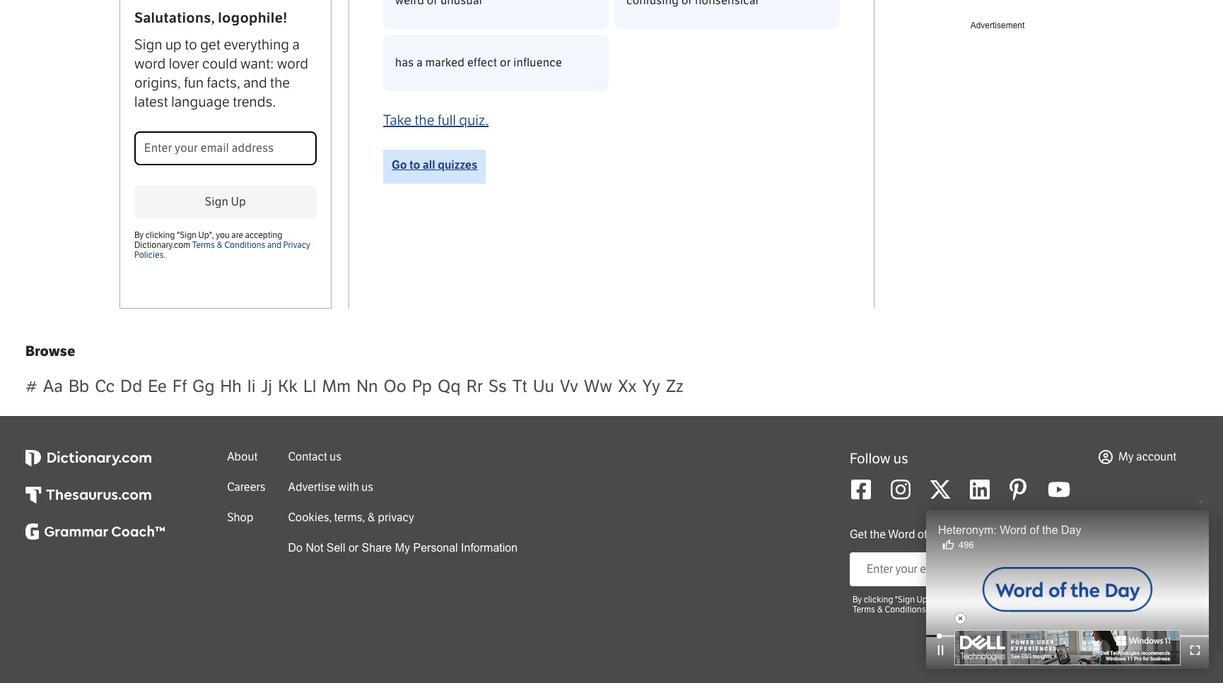Task type: describe. For each thing, give the bounding box(es) containing it.
the right get
[[870, 528, 886, 541]]

xx
[[618, 376, 637, 396]]

yy link
[[642, 376, 660, 396]]

cc
[[95, 376, 115, 396]]

advertise with us
[[288, 480, 373, 494]]

my account
[[1118, 450, 1177, 463]]

take the full quiz.
[[383, 112, 489, 129]]

Enter your email address text field
[[850, 557, 1022, 582]]

qq
[[438, 376, 461, 396]]

shop
[[227, 511, 253, 524]]

do
[[288, 542, 303, 554]]

a inside the sign up to get everything a word lover could want: word origins, fun facts, and the latest language trends.
[[292, 36, 300, 53]]

sign for sign up
[[205, 195, 228, 208]]

Enter your email address text field
[[134, 131, 317, 165]]

about
[[227, 450, 258, 463]]

about link
[[227, 450, 258, 463]]

mm
[[322, 376, 351, 396]]

1 horizontal spatial us
[[361, 480, 373, 494]]

word inside video player region
[[1000, 525, 1027, 537]]

contact
[[288, 450, 327, 463]]

jj
[[261, 376, 272, 396]]

day!
[[999, 528, 1021, 541]]

uu
[[533, 376, 554, 396]]

twitter image
[[929, 478, 952, 501]]

do not sell or share my personal information button
[[288, 541, 518, 555]]

zz
[[666, 376, 684, 396]]

want:
[[240, 55, 274, 72]]

vv link
[[560, 376, 578, 396]]

1 horizontal spatial my
[[1118, 450, 1134, 463]]

up", for by clicking "sign up", you are accepting dictionary.com terms & conditions and privacy policies.
[[917, 595, 932, 605]]

youtube image
[[1048, 478, 1070, 501]]

the inside the sign up to get everything a word lover could want: word origins, fun facts, and the latest language trends.
[[270, 74, 290, 91]]

ss
[[488, 376, 507, 396]]

dd
[[120, 376, 142, 396]]

get the word of the day every day!
[[850, 528, 1021, 541]]

us for contact us
[[330, 450, 342, 463]]

dictionary.com for by clicking "sign up", you are accepting dictionary.com terms & conditions and privacy policies.
[[1002, 595, 1058, 605]]

you for by clicking "sign up", you are accepting dictionary.com terms & conditions and privacy policies.
[[934, 595, 948, 605]]

the left 496
[[930, 528, 946, 541]]

ff link
[[173, 376, 187, 396]]

nn link
[[356, 376, 378, 396]]

up", for by clicking "sign up", you are accepting dictionary.com
[[198, 230, 214, 240]]

ll link
[[303, 376, 316, 396]]

advertise
[[288, 480, 336, 494]]

by clicking "sign up", you are accepting dictionary.com
[[134, 230, 282, 250]]

clicking for by clicking "sign up", you are accepting dictionary.com terms & conditions and privacy policies.
[[864, 595, 893, 605]]

go to all quizzes
[[392, 158, 478, 172]]

sign for sign up
[[1031, 565, 1049, 574]]

of inside video player region
[[1030, 525, 1039, 537]]

conditions inside terms & conditions and privacy policies.
[[224, 240, 265, 250]]

"sign for by clicking "sign up", you are accepting dictionary.com
[[177, 230, 197, 240]]

cookies, terms, & privacy link
[[288, 511, 414, 524]]

us for follow us
[[894, 450, 908, 467]]

logophile!
[[218, 9, 288, 26]]

by for by clicking "sign up", you are accepting dictionary.com terms & conditions and privacy policies.
[[853, 595, 862, 605]]

ii
[[247, 376, 256, 396]]

follow us
[[850, 450, 908, 467]]

#
[[25, 376, 37, 396]]

the inside video player region
[[1042, 525, 1058, 537]]

shop link
[[227, 511, 253, 524]]

heteronym:
[[938, 525, 997, 537]]

ll
[[303, 376, 316, 396]]

instagram image
[[889, 478, 912, 501]]

quizzes
[[438, 158, 478, 172]]

terms,
[[334, 511, 365, 524]]

nn
[[356, 376, 378, 396]]

salutations,
[[134, 9, 215, 26]]

and inside terms & conditions and privacy policies.
[[267, 240, 281, 250]]

tt link
[[512, 376, 527, 396]]

0 vertical spatial or
[[500, 56, 511, 69]]

0 horizontal spatial word
[[888, 528, 915, 541]]

hh
[[220, 376, 242, 396]]

pp
[[412, 376, 432, 396]]

1 horizontal spatial to
[[409, 158, 420, 172]]

origins,
[[134, 74, 181, 91]]

ee
[[148, 376, 167, 396]]

careers
[[227, 480, 265, 494]]

gg link
[[192, 376, 215, 396]]

# aa bb cc dd ee ff gg hh ii jj kk ll mm nn oo pp qq rr ss tt uu vv ww xx yy zz
[[25, 376, 684, 396]]

ss link
[[488, 376, 507, 396]]

my inside button
[[395, 542, 410, 554]]

are for by clicking "sign up", you are accepting dictionary.com
[[231, 230, 243, 240]]

linkedin image
[[968, 478, 991, 501]]

terms & conditions and privacy policies.
[[134, 240, 310, 260]]

pinterest image
[[1008, 478, 1031, 501]]

take
[[383, 112, 412, 129]]

advertise with us link
[[288, 480, 373, 494]]

sign for sign up to get everything a word lover could want: word origins, fun facts, and the latest language trends.
[[134, 36, 162, 53]]

aa
[[43, 376, 63, 396]]

aa link
[[43, 376, 63, 396]]

ww
[[584, 376, 612, 396]]

contact us
[[288, 450, 342, 463]]

accepting for by clicking "sign up", you are accepting dictionary.com
[[245, 230, 282, 240]]

advertisement
[[970, 21, 1025, 30]]

terms inside by clicking "sign up", you are accepting dictionary.com terms & conditions and privacy policies.
[[853, 605, 875, 615]]

progress bar slider
[[926, 636, 1209, 638]]

https://www.dictionary.com image
[[25, 450, 151, 467]]

lover
[[169, 55, 199, 72]]

bb link
[[69, 376, 89, 396]]

bb
[[69, 376, 89, 396]]

policies. inside terms & conditions and privacy policies.
[[134, 250, 166, 260]]

and inside by clicking "sign up", you are accepting dictionary.com terms & conditions and privacy policies.
[[928, 605, 942, 615]]

progress bar image
[[926, 636, 939, 638]]

facebook image
[[850, 478, 872, 501]]

2 word from the left
[[277, 55, 308, 72]]

0 horizontal spatial of
[[917, 528, 927, 541]]

heteronym: word of the day
[[938, 525, 1081, 537]]

has
[[395, 56, 414, 69]]

sign up
[[1031, 565, 1062, 574]]

language
[[171, 93, 230, 110]]

up
[[231, 195, 246, 208]]



Task type: locate. For each thing, give the bounding box(es) containing it.
dictionary.com
[[134, 240, 190, 250], [1002, 595, 1058, 605]]

facts,
[[207, 74, 240, 91]]

1 vertical spatial sign
[[205, 195, 228, 208]]

you inside by clicking "sign up", you are accepting dictionary.com terms & conditions and privacy policies.
[[934, 595, 948, 605]]

are inside by clicking "sign up", you are accepting dictionary.com
[[231, 230, 243, 240]]

latest
[[134, 93, 168, 110]]

0 horizontal spatial to
[[185, 36, 197, 53]]

the down want:
[[270, 74, 290, 91]]

are down enter your email address text box
[[950, 595, 961, 605]]

up for sign up to get everything a word lover could want: word origins, fun facts, and the latest language trends.
[[165, 36, 182, 53]]

follow
[[850, 450, 891, 467]]

& inside terms & conditions and privacy policies.
[[217, 240, 223, 250]]

qq link
[[438, 376, 461, 396]]

dictionary.com inside by clicking "sign up", you are accepting dictionary.com terms & conditions and privacy policies.
[[1002, 595, 1058, 605]]

sign down "heteronym: word of the day"
[[1031, 565, 1049, 574]]

my account link
[[1099, 450, 1177, 464]]

0 horizontal spatial sign
[[134, 36, 162, 53]]

0 horizontal spatial day
[[948, 528, 967, 541]]

up up lover
[[165, 36, 182, 53]]

1 horizontal spatial up",
[[917, 595, 932, 605]]

0 horizontal spatial up
[[165, 36, 182, 53]]

1 horizontal spatial are
[[950, 595, 961, 605]]

0 horizontal spatial or
[[348, 542, 359, 554]]

terms & conditions and privacy policies. link down sign up button
[[134, 240, 310, 260]]

conditions inside by clicking "sign up", you are accepting dictionary.com terms & conditions and privacy policies.
[[885, 605, 926, 615]]

2 horizontal spatial us
[[894, 450, 908, 467]]

and
[[243, 74, 267, 91], [267, 240, 281, 250], [928, 605, 942, 615]]

dictionary.com inside by clicking "sign up", you are accepting dictionary.com
[[134, 240, 190, 250]]

&
[[217, 240, 223, 250], [367, 511, 375, 524], [877, 605, 883, 615]]

1 vertical spatial accepting
[[963, 595, 1001, 605]]

2 horizontal spatial sign
[[1031, 565, 1049, 574]]

0 vertical spatial dictionary.com
[[134, 240, 190, 250]]

0 vertical spatial sign
[[134, 36, 162, 53]]

browse
[[25, 343, 75, 360]]

0 vertical spatial accepting
[[245, 230, 282, 240]]

policies. inside by clicking "sign up", you are accepting dictionary.com terms & conditions and privacy policies.
[[973, 605, 1004, 615]]

the left full
[[415, 112, 435, 129]]

day inside video player region
[[1061, 525, 1081, 537]]

1 horizontal spatial conditions
[[885, 605, 926, 615]]

the
[[270, 74, 290, 91], [415, 112, 435, 129], [1042, 525, 1058, 537], [870, 528, 886, 541], [930, 528, 946, 541]]

contact us link
[[288, 450, 342, 463]]

gg
[[192, 376, 215, 396]]

1 horizontal spatial terms & conditions and privacy policies. link
[[853, 605, 1004, 615]]

0 horizontal spatial you
[[216, 230, 230, 240]]

clicking inside by clicking "sign up", you are accepting dictionary.com
[[145, 230, 175, 240]]

1 horizontal spatial accepting
[[963, 595, 1001, 605]]

to left get
[[185, 36, 197, 53]]

up", inside by clicking "sign up", you are accepting dictionary.com terms & conditions and privacy policies.
[[917, 595, 932, 605]]

0 vertical spatial policies.
[[134, 250, 166, 260]]

influence
[[514, 56, 562, 69]]

"sign down enter your email address text box
[[895, 595, 915, 605]]

trends.
[[233, 93, 276, 110]]

oo link
[[384, 376, 406, 396]]

accepting inside by clicking "sign up", you are accepting dictionary.com terms & conditions and privacy policies.
[[963, 595, 1001, 605]]

0 vertical spatial a
[[292, 36, 300, 53]]

sign
[[134, 36, 162, 53], [205, 195, 228, 208], [1031, 565, 1049, 574]]

every
[[970, 528, 997, 541]]

1 horizontal spatial sign
[[205, 195, 228, 208]]

1 horizontal spatial "sign
[[895, 595, 915, 605]]

1 horizontal spatial day
[[1061, 525, 1081, 537]]

0 vertical spatial up",
[[198, 230, 214, 240]]

hh link
[[220, 376, 242, 396]]

by
[[134, 230, 144, 240], [853, 595, 862, 605]]

marked
[[425, 56, 465, 69]]

you for by clicking "sign up", you are accepting dictionary.com
[[216, 230, 230, 240]]

& inside by clicking "sign up", you are accepting dictionary.com terms & conditions and privacy policies.
[[877, 605, 883, 615]]

go to all quizzes link
[[383, 150, 486, 184]]

fun
[[184, 74, 204, 91]]

accepting inside by clicking "sign up", you are accepting dictionary.com
[[245, 230, 282, 240]]

by inside by clicking "sign up", you are accepting dictionary.com
[[134, 230, 144, 240]]

mm link
[[322, 376, 351, 396]]

0 vertical spatial my
[[1118, 450, 1134, 463]]

https://www.thesaurus.com image
[[25, 487, 151, 504]]

word right get
[[888, 528, 915, 541]]

sign up button
[[134, 185, 317, 219]]

full
[[438, 112, 456, 129]]

by for by clicking "sign up", you are accepting dictionary.com
[[134, 230, 144, 240]]

0 vertical spatial privacy
[[283, 240, 310, 250]]

vv
[[560, 376, 578, 396]]

0 vertical spatial you
[[216, 230, 230, 240]]

information
[[461, 542, 518, 554]]

0 horizontal spatial &
[[217, 240, 223, 250]]

privacy inside by clicking "sign up", you are accepting dictionary.com terms & conditions and privacy policies.
[[944, 605, 971, 615]]

the inside take the full quiz. link
[[415, 112, 435, 129]]

conditions down up
[[224, 240, 265, 250]]

of up enter your email address text box
[[917, 528, 927, 541]]

2 vertical spatial and
[[928, 605, 942, 615]]

word right want:
[[277, 55, 308, 72]]

1 vertical spatial to
[[409, 158, 420, 172]]

sell
[[326, 542, 345, 554]]

1 horizontal spatial of
[[1030, 525, 1039, 537]]

accepting down up
[[245, 230, 282, 240]]

day left 'every'
[[948, 528, 967, 541]]

conditions
[[224, 240, 265, 250], [885, 605, 926, 615]]

1 vertical spatial privacy
[[944, 605, 971, 615]]

1 vertical spatial or
[[348, 542, 359, 554]]

terms inside terms & conditions and privacy policies.
[[192, 240, 215, 250]]

1 vertical spatial clicking
[[864, 595, 893, 605]]

account
[[1136, 450, 1177, 463]]

1 vertical spatial and
[[267, 240, 281, 250]]

effect
[[467, 56, 497, 69]]

to
[[185, 36, 197, 53], [409, 158, 420, 172]]

1 vertical spatial "sign
[[895, 595, 915, 605]]

cookies,
[[288, 511, 332, 524]]

sign down salutations,
[[134, 36, 162, 53]]

you inside by clicking "sign up", you are accepting dictionary.com
[[216, 230, 230, 240]]

you down sign up button
[[216, 230, 230, 240]]

privacy
[[378, 511, 414, 524]]

1 vertical spatial policies.
[[973, 605, 1004, 615]]

"sign inside by clicking "sign up", you are accepting dictionary.com terms & conditions and privacy policies.
[[895, 595, 915, 605]]

and up trends.
[[243, 74, 267, 91]]

us right the follow
[[894, 450, 908, 467]]

my left account
[[1118, 450, 1134, 463]]

1 horizontal spatial &
[[367, 511, 375, 524]]

1 vertical spatial you
[[934, 595, 948, 605]]

0 horizontal spatial us
[[330, 450, 342, 463]]

sign left up
[[205, 195, 228, 208]]

1 vertical spatial my
[[395, 542, 410, 554]]

ee link
[[148, 376, 167, 396]]

ww link
[[584, 376, 612, 396]]

my right share
[[395, 542, 410, 554]]

0 horizontal spatial word
[[134, 55, 166, 72]]

up for sign up
[[1051, 565, 1062, 574]]

word right 'every'
[[1000, 525, 1027, 537]]

0 vertical spatial are
[[231, 230, 243, 240]]

0 horizontal spatial a
[[292, 36, 300, 53]]

2 horizontal spatial &
[[877, 605, 883, 615]]

1 vertical spatial up
[[1051, 565, 1062, 574]]

take the full quiz. link
[[383, 111, 840, 130]]

the up sign up
[[1042, 525, 1058, 537]]

1 horizontal spatial by
[[853, 595, 862, 605]]

us right contact
[[330, 450, 342, 463]]

1 horizontal spatial dictionary.com
[[1002, 595, 1058, 605]]

us
[[330, 450, 342, 463], [894, 450, 908, 467], [361, 480, 373, 494]]

kk link
[[278, 376, 298, 396]]

share
[[362, 542, 392, 554]]

0 vertical spatial terms & conditions and privacy policies. link
[[134, 240, 310, 260]]

uu link
[[533, 376, 554, 396]]

& right terms,
[[367, 511, 375, 524]]

clicking for by clicking "sign up", you are accepting dictionary.com
[[145, 230, 175, 240]]

0 horizontal spatial terms
[[192, 240, 215, 250]]

ff
[[173, 376, 187, 396]]

ii link
[[247, 376, 256, 396]]

0 horizontal spatial are
[[231, 230, 243, 240]]

1 vertical spatial up",
[[917, 595, 932, 605]]

& down enter your email address text box
[[877, 605, 883, 615]]

1 vertical spatial are
[[950, 595, 961, 605]]

1 horizontal spatial or
[[500, 56, 511, 69]]

accepting for by clicking "sign up", you are accepting dictionary.com terms & conditions and privacy policies.
[[963, 595, 1001, 605]]

0 vertical spatial clicking
[[145, 230, 175, 240]]

"sign for by clicking "sign up", you are accepting dictionary.com terms & conditions and privacy policies.
[[895, 595, 915, 605]]

to left all
[[409, 158, 420, 172]]

0 horizontal spatial terms & conditions and privacy policies. link
[[134, 240, 310, 260]]

word up origins,
[[134, 55, 166, 72]]

you down enter your email address text box
[[934, 595, 948, 605]]

and inside the sign up to get everything a word lover could want: word origins, fun facts, and the latest language trends.
[[243, 74, 267, 91]]

are for by clicking "sign up", you are accepting dictionary.com terms & conditions and privacy policies.
[[950, 595, 961, 605]]

1 vertical spatial terms & conditions and privacy policies. link
[[853, 605, 1004, 615]]

2 vertical spatial &
[[877, 605, 883, 615]]

tt
[[512, 376, 527, 396]]

up", down enter your email address text box
[[917, 595, 932, 605]]

accepting down enter your email address text box
[[963, 595, 1001, 605]]

0 horizontal spatial accepting
[[245, 230, 282, 240]]

0 vertical spatial up
[[165, 36, 182, 53]]

1 vertical spatial conditions
[[885, 605, 926, 615]]

terms
[[192, 240, 215, 250], [853, 605, 875, 615]]

up", inside by clicking "sign up", you are accepting dictionary.com
[[198, 230, 214, 240]]

up down "heteronym: word of the day"
[[1051, 565, 1062, 574]]

1 horizontal spatial terms
[[853, 605, 875, 615]]

us right with
[[361, 480, 373, 494]]

sign inside the sign up to get everything a word lover could want: word origins, fun facts, and the latest language trends.
[[134, 36, 162, 53]]

has a marked effect or influence
[[395, 56, 562, 69]]

0 horizontal spatial my
[[395, 542, 410, 554]]

xx link
[[618, 376, 637, 396]]

or inside button
[[348, 542, 359, 554]]

0 horizontal spatial dictionary.com
[[134, 240, 190, 250]]

dictionary.com for by clicking "sign up", you are accepting dictionary.com
[[134, 240, 190, 250]]

a right everything
[[292, 36, 300, 53]]

or right "effect"
[[500, 56, 511, 69]]

could
[[202, 55, 237, 72]]

0 vertical spatial terms
[[192, 240, 215, 250]]

are
[[231, 230, 243, 240], [950, 595, 961, 605]]

1 vertical spatial by
[[853, 595, 862, 605]]

1 vertical spatial &
[[367, 511, 375, 524]]

sign up to get everything a word lover could want: word origins, fun facts, and the latest language trends.
[[134, 36, 308, 110]]

0 vertical spatial to
[[185, 36, 197, 53]]

1 word from the left
[[134, 55, 166, 72]]

terms & conditions and privacy policies. link up progress bar icon
[[853, 605, 1004, 615]]

all
[[423, 158, 435, 172]]

0 vertical spatial by
[[134, 230, 144, 240]]

0 horizontal spatial policies.
[[134, 250, 166, 260]]

salutations, logophile!
[[134, 9, 288, 26]]

1 horizontal spatial word
[[277, 55, 308, 72]]

up", down sign up button
[[198, 230, 214, 240]]

1 vertical spatial terms
[[853, 605, 875, 615]]

rr
[[466, 376, 483, 396]]

everything
[[224, 36, 289, 53]]

day down youtube "image" in the bottom right of the page
[[1061, 525, 1081, 537]]

0 vertical spatial conditions
[[224, 240, 265, 250]]

privacy inside terms & conditions and privacy policies.
[[283, 240, 310, 250]]

by clicking "sign up", you are accepting dictionary.com terms & conditions and privacy policies.
[[853, 595, 1058, 615]]

clicking inside by clicking "sign up", you are accepting dictionary.com terms & conditions and privacy policies.
[[864, 595, 893, 605]]

0 vertical spatial and
[[243, 74, 267, 91]]

1 horizontal spatial privacy
[[944, 605, 971, 615]]

0 vertical spatial "sign
[[177, 230, 197, 240]]

1 vertical spatial dictionary.com
[[1002, 595, 1058, 605]]

1 horizontal spatial a
[[417, 56, 423, 69]]

0 horizontal spatial conditions
[[224, 240, 265, 250]]

0 horizontal spatial privacy
[[283, 240, 310, 250]]

quiz.
[[459, 112, 489, 129]]

1 horizontal spatial up
[[1051, 565, 1062, 574]]

zz link
[[666, 376, 684, 396]]

up
[[165, 36, 182, 53], [1051, 565, 1062, 574]]

cc link
[[95, 376, 115, 396]]

conditions down enter your email address text box
[[885, 605, 926, 615]]

up inside sign up button
[[1051, 565, 1062, 574]]

1 horizontal spatial policies.
[[973, 605, 1004, 615]]

are down up
[[231, 230, 243, 240]]

of right day!
[[1030, 525, 1039, 537]]

0 horizontal spatial up",
[[198, 230, 214, 240]]

of
[[1030, 525, 1039, 537], [917, 528, 927, 541]]

1 horizontal spatial you
[[934, 595, 948, 605]]

0 horizontal spatial "sign
[[177, 230, 197, 240]]

video player region
[[926, 510, 1209, 670]]

& down sign up button
[[217, 240, 223, 250]]

a right has
[[417, 56, 423, 69]]

to inside the sign up to get everything a word lover could want: word origins, fun facts, and the latest language trends.
[[185, 36, 197, 53]]

1 horizontal spatial word
[[1000, 525, 1027, 537]]

1 vertical spatial a
[[417, 56, 423, 69]]

you
[[216, 230, 230, 240], [934, 595, 948, 605]]

0 horizontal spatial by
[[134, 230, 144, 240]]

"sign inside by clicking "sign up", you are accepting dictionary.com
[[177, 230, 197, 240]]

"sign down sign up button
[[177, 230, 197, 240]]

2 vertical spatial sign
[[1031, 565, 1049, 574]]

0 horizontal spatial clicking
[[145, 230, 175, 240]]

or right sell
[[348, 542, 359, 554]]

grammarcoach.com image
[[25, 524, 165, 540]]

by inside by clicking "sign up", you are accepting dictionary.com terms & conditions and privacy policies.
[[853, 595, 862, 605]]

up inside the sign up to get everything a word lover could want: word origins, fun facts, and the latest language trends.
[[165, 36, 182, 53]]

0 vertical spatial &
[[217, 240, 223, 250]]

and down sign up button
[[267, 240, 281, 250]]

oo
[[384, 376, 406, 396]]

are inside by clicking "sign up", you are accepting dictionary.com terms & conditions and privacy policies.
[[950, 595, 961, 605]]

yy
[[642, 376, 660, 396]]

pp link
[[412, 376, 432, 396]]

jj link
[[261, 376, 272, 396]]

get
[[200, 36, 221, 53]]

go
[[392, 158, 407, 172]]

and up progress bar icon
[[928, 605, 942, 615]]

1 horizontal spatial clicking
[[864, 595, 893, 605]]

kk
[[278, 376, 298, 396]]

a
[[292, 36, 300, 53], [417, 56, 423, 69]]



Task type: vqa. For each thing, say whether or not it's contained in the screenshot.
instagram icon in the right of the page
yes



